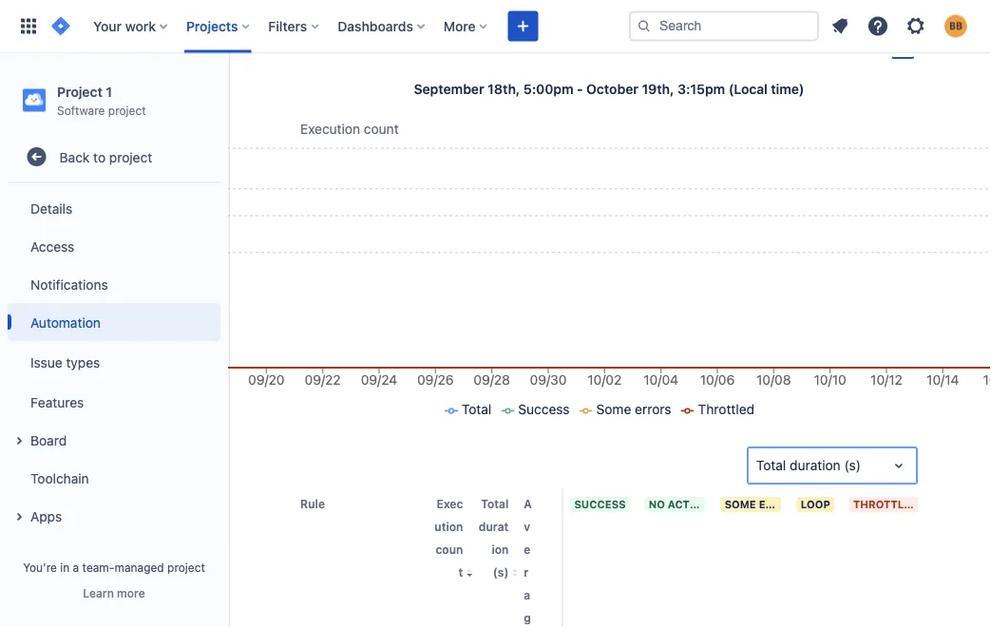 Task type: vqa. For each thing, say whether or not it's contained in the screenshot.
This
no



Task type: describe. For each thing, give the bounding box(es) containing it.
duration
[[790, 458, 841, 473]]

expand image for board
[[8, 430, 30, 453]]

september 18th, 5:00pm - october 19th, 3:15pm (local time)
[[414, 81, 805, 97]]

throttled
[[698, 402, 755, 417]]

1 17:00 from the left
[[402, 173, 434, 188]]

sep 26th, 17:00  - sep 27th, 17:00  (local)
[[343, 173, 580, 188]]

some errors: 0
[[343, 258, 434, 274]]

your profile and settings image
[[945, 15, 968, 38]]

2 sep from the left
[[446, 173, 469, 188]]

banner containing your work
[[0, 0, 990, 53]]

automation link
[[8, 303, 221, 341]]

board
[[30, 432, 67, 448]]

reload image
[[779, 38, 794, 53]]

create image
[[512, 15, 535, 38]]

access link
[[8, 227, 221, 265]]

execution count
[[300, 121, 399, 137]]

1 sep from the left
[[343, 173, 365, 188]]

success
[[518, 402, 570, 417]]

issue
[[30, 354, 62, 370]]

- for sep
[[437, 173, 443, 188]]

projects button
[[181, 11, 257, 41]]

dashboards button
[[332, 11, 432, 41]]

total for total
[[462, 402, 492, 417]]

issue types link
[[8, 341, 221, 383]]

execution
[[300, 121, 360, 137]]

your work
[[93, 18, 156, 34]]

open image
[[888, 454, 911, 477]]

project
[[57, 84, 102, 99]]

total:
[[343, 201, 376, 217]]

automation
[[30, 314, 101, 330]]

rule
[[300, 497, 325, 510]]

a
[[73, 561, 79, 574]]

ution
[[435, 520, 463, 533]]

sidebar navigation image
[[207, 76, 249, 114]]

appswitcher icon image
[[17, 15, 40, 38]]

1d
[[831, 38, 845, 53]]

to
[[93, 149, 106, 165]]

0 vertical spatial (s)
[[844, 458, 861, 473]]

details
[[30, 200, 72, 216]]

more button
[[438, 11, 495, 41]]

toolchain
[[30, 470, 89, 486]]

october
[[587, 81, 639, 97]]

errors:
[[381, 258, 422, 274]]

toolchain link
[[8, 459, 221, 497]]

(local
[[729, 81, 768, 97]]

errors
[[635, 402, 672, 417]]

back to project link
[[8, 138, 221, 176]]

some for some errors
[[596, 402, 631, 417]]

project inside back to project link
[[109, 149, 152, 165]]

(s) inside total durat ion (s)
[[493, 566, 509, 579]]

learn more
[[83, 586, 145, 600]]

in
[[60, 561, 70, 574]]

Search field
[[629, 11, 819, 41]]

actions
[[668, 498, 717, 510]]

1h
[[801, 38, 816, 53]]

count
[[364, 121, 399, 137]]

27th,
[[472, 173, 502, 188]]

notifications link
[[8, 265, 221, 303]]

board button
[[8, 421, 221, 459]]

apps button
[[8, 497, 221, 535]]

t
[[459, 566, 463, 579]]

some
[[725, 498, 756, 510]]

settings image
[[905, 15, 928, 38]]

no actions some errors loop
[[649, 498, 831, 510]]

ion
[[492, 543, 509, 556]]

you're
[[23, 561, 57, 574]]



Task type: locate. For each thing, give the bounding box(es) containing it.
total
[[462, 402, 492, 417], [757, 458, 786, 473], [481, 497, 509, 510]]

1 horizontal spatial (s)
[[844, 458, 861, 473]]

0 horizontal spatial sep
[[343, 173, 365, 188]]

(s)
[[844, 458, 861, 473], [493, 566, 509, 579]]

filters button
[[263, 11, 326, 41]]

total: 0
[[343, 201, 388, 217]]

0 vertical spatial project
[[108, 103, 146, 117]]

2 17:00 from the left
[[505, 173, 537, 188]]

expand image down features
[[8, 430, 30, 453]]

1 horizontal spatial sep
[[446, 173, 469, 188]]

more
[[444, 18, 476, 34]]

time)
[[771, 81, 805, 97]]

managed
[[114, 561, 164, 574]]

0 horizontal spatial -
[[437, 173, 443, 188]]

project right the to
[[109, 149, 152, 165]]

back to project
[[59, 149, 152, 165]]

sep up total:
[[343, 173, 365, 188]]

learn
[[83, 586, 114, 600]]

18th,
[[488, 81, 520, 97]]

project right the managed
[[167, 561, 205, 574]]

2 vertical spatial project
[[167, 561, 205, 574]]

expand image
[[8, 430, 30, 453], [8, 506, 30, 529]]

17:00 right 26th,
[[402, 173, 434, 188]]

total up durat
[[481, 497, 509, 510]]

sep left "27th,"
[[446, 173, 469, 188]]

1 vertical spatial total
[[757, 458, 786, 473]]

26th,
[[368, 173, 399, 188]]

project down 1
[[108, 103, 146, 117]]

filters
[[268, 18, 307, 34]]

expand image for apps
[[8, 506, 30, 529]]

details link
[[8, 189, 221, 227]]

notifications
[[30, 276, 108, 292]]

1
[[106, 84, 112, 99]]

errors
[[759, 498, 803, 510]]

1 vertical spatial project
[[109, 149, 152, 165]]

0 right total:
[[380, 201, 388, 217]]

0 horizontal spatial 17:00
[[402, 173, 434, 188]]

jira software image
[[49, 15, 72, 38]]

project
[[108, 103, 146, 117], [109, 149, 152, 165], [167, 561, 205, 574]]

0 right errors:
[[425, 258, 434, 274]]

help image
[[867, 15, 890, 38]]

total for total durat ion (s)
[[481, 497, 509, 510]]

your work button
[[87, 11, 175, 41]]

1 vertical spatial expand image
[[8, 506, 30, 529]]

17:00 right "27th,"
[[505, 173, 537, 188]]

3:15pm
[[678, 81, 725, 97]]

19th,
[[642, 81, 674, 97]]

some for some errors: 0
[[343, 258, 378, 274]]

- right 5:00pm
[[577, 81, 583, 97]]

-
[[577, 81, 583, 97], [437, 173, 443, 188]]

some left errors:
[[343, 258, 378, 274]]

september
[[414, 81, 484, 97]]

total duration (s)
[[757, 458, 861, 473]]

expand image inside 'apps' button
[[8, 506, 30, 529]]

1 horizontal spatial -
[[577, 81, 583, 97]]

loop
[[801, 498, 831, 510]]

total left the success
[[462, 402, 492, 417]]

some errors
[[596, 402, 672, 417]]

back
[[59, 149, 90, 165]]

primary element
[[11, 0, 629, 53]]

- for october
[[577, 81, 583, 97]]

projects
[[186, 18, 238, 34]]

1 horizontal spatial 0
[[425, 258, 434, 274]]

features
[[30, 394, 84, 410]]

issue types
[[30, 354, 100, 370]]

you're in a team-managed project
[[23, 561, 205, 574]]

2 expand image from the top
[[8, 506, 30, 529]]

- left "27th,"
[[437, 173, 443, 188]]

software
[[57, 103, 105, 117]]

1 horizontal spatial some
[[596, 402, 631, 417]]

(s) down 'ion'
[[493, 566, 509, 579]]

success
[[574, 498, 626, 510]]

17:00
[[402, 173, 434, 188], [505, 173, 537, 188]]

expand image up you're
[[8, 506, 30, 529]]

1 vertical spatial 0
[[425, 258, 434, 274]]

1 vertical spatial (s)
[[493, 566, 509, 579]]

group
[[8, 184, 221, 541]]

1m
[[892, 38, 911, 53]]

0 horizontal spatial (s)
[[493, 566, 509, 579]]

0 vertical spatial some
[[343, 258, 378, 274]]

5:00pm
[[524, 81, 574, 97]]

0 vertical spatial -
[[577, 81, 583, 97]]

project inside project 1 software project
[[108, 103, 146, 117]]

total durat ion (s)
[[479, 497, 509, 579]]

some
[[343, 258, 378, 274], [596, 402, 631, 417]]

durat
[[479, 520, 509, 533]]

notifications image
[[829, 15, 852, 38]]

total inside total durat ion (s)
[[481, 497, 509, 510]]

more
[[117, 586, 145, 600]]

types
[[66, 354, 100, 370]]

0 vertical spatial total
[[462, 402, 492, 417]]

some left errors at the right of page
[[596, 402, 631, 417]]

dashboards
[[338, 18, 413, 34]]

work
[[125, 18, 156, 34]]

1 expand image from the top
[[8, 430, 30, 453]]

(local)
[[540, 173, 580, 188]]

1 vertical spatial -
[[437, 173, 443, 188]]

expand image inside "board" button
[[8, 430, 30, 453]]

total up errors
[[757, 458, 786, 473]]

0 horizontal spatial 0
[[380, 201, 388, 217]]

0 vertical spatial expand image
[[8, 430, 30, 453]]

access
[[30, 238, 74, 254]]

team-
[[82, 561, 115, 574]]

1w
[[860, 38, 877, 53]]

your
[[93, 18, 122, 34]]

0 horizontal spatial some
[[343, 258, 378, 274]]

(s) right 'duration'
[[844, 458, 861, 473]]

sep
[[343, 173, 365, 188], [446, 173, 469, 188]]

1 vertical spatial some
[[596, 402, 631, 417]]

apps
[[30, 508, 62, 524]]

group containing details
[[8, 184, 221, 541]]

project 1 software project
[[57, 84, 146, 117]]

jira software image
[[49, 15, 72, 38]]

exec ution coun t
[[435, 497, 463, 579]]

2 vertical spatial total
[[481, 497, 509, 510]]

coun
[[436, 543, 463, 556]]

0
[[380, 201, 388, 217], [425, 258, 434, 274]]

1 horizontal spatial 17:00
[[505, 173, 537, 188]]

0 vertical spatial 0
[[380, 201, 388, 217]]

no
[[649, 498, 665, 510]]

throttled
[[853, 498, 919, 510]]

total for total duration (s)
[[757, 458, 786, 473]]

banner
[[0, 0, 990, 53]]

features link
[[8, 383, 221, 421]]

learn more button
[[83, 586, 145, 601]]

search image
[[637, 19, 652, 34]]

exec
[[437, 497, 463, 510]]



